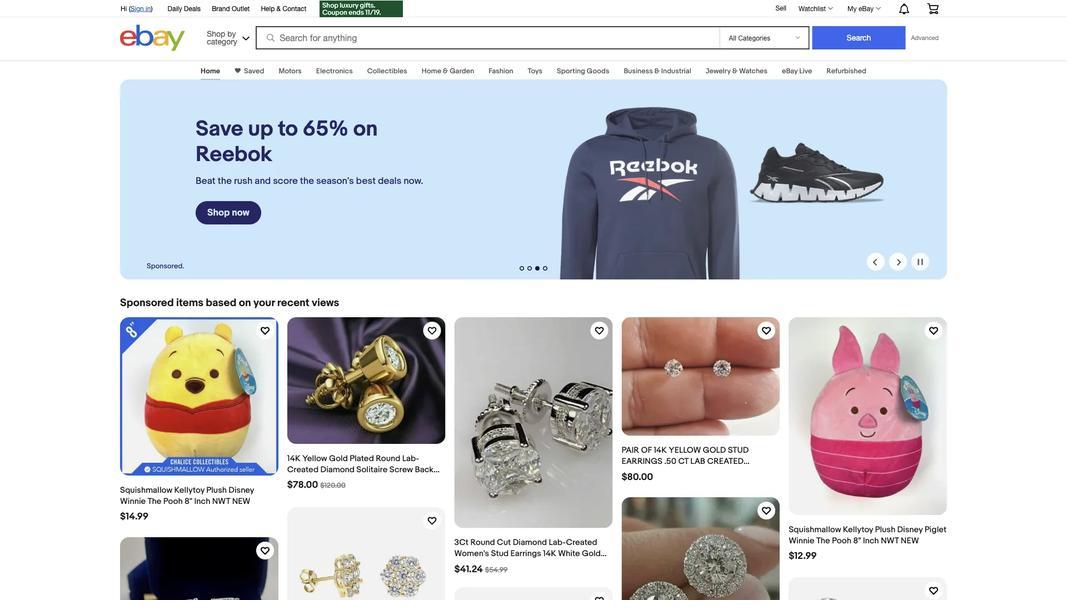 Task type: describe. For each thing, give the bounding box(es) containing it.
account navigation
[[115, 0, 948, 19]]

pooh inside squishmallow kellytoy plush disney winnie the pooh 8" inch nwt new $14.99
[[163, 496, 183, 506]]

industrial
[[662, 67, 692, 75]]

created
[[708, 457, 744, 467]]

sporting
[[557, 67, 586, 75]]

collectibles
[[367, 67, 407, 75]]

toys
[[528, 67, 543, 75]]

daily deals link
[[168, 3, 201, 15]]

brand outlet
[[212, 4, 250, 12]]

category
[[207, 37, 237, 46]]

up
[[248, 116, 273, 142]]

shop for shop now
[[207, 207, 230, 219]]

recent
[[277, 296, 310, 309]]

round inside 14k yellow gold plated round lab- created diamond solitaire screw back earrings
[[376, 454, 401, 464]]

daily deals
[[168, 4, 201, 12]]

home & garden link
[[422, 67, 474, 75]]

2 the from the left
[[300, 175, 314, 187]]

of
[[641, 446, 652, 456]]

women's
[[455, 549, 489, 559]]

sponsored items based on your recent views
[[120, 296, 339, 309]]

best
[[356, 175, 376, 187]]

sign
[[131, 4, 144, 12]]

electronics
[[316, 67, 353, 75]]

yellow
[[669, 446, 701, 456]]

sporting goods
[[557, 67, 610, 75]]

live
[[800, 67, 813, 75]]

garden
[[450, 67, 474, 75]]

save up to 65% on reebok
[[196, 116, 378, 168]]

pair
[[622, 446, 640, 456]]

squishmallow kellytoy plush disney piglet winnie the pooh 8" inch nwt new $12.99
[[789, 525, 947, 562]]

deals
[[184, 4, 201, 12]]

save
[[196, 116, 243, 142]]

plush for $14.99
[[206, 485, 227, 495]]

home for home & garden
[[422, 67, 442, 75]]

save up to 65% on reebok link
[[196, 116, 432, 168]]

disney for $14.99
[[229, 485, 254, 495]]

8" inside squishmallow kellytoy plush disney piglet winnie the pooh 8" inch nwt new $12.99
[[854, 536, 861, 546]]

lab
[[691, 457, 706, 467]]

toys link
[[528, 67, 543, 75]]

pooh inside squishmallow kellytoy plush disney piglet winnie the pooh 8" inch nwt new $12.99
[[832, 536, 852, 546]]

based
[[206, 296, 237, 309]]

& for help
[[277, 4, 281, 12]]

1 vertical spatial on
[[239, 296, 251, 309]]

new inside squishmallow kellytoy plush disney winnie the pooh 8" inch nwt new $14.99
[[232, 496, 250, 506]]

help & contact
[[261, 4, 306, 12]]

views
[[312, 296, 339, 309]]

on inside save up to 65% on reebok
[[354, 116, 378, 142]]

jewelry
[[706, 67, 731, 75]]

$14.99
[[120, 511, 149, 523]]

inch inside squishmallow kellytoy plush disney piglet winnie the pooh 8" inch nwt new $12.99
[[863, 536, 879, 546]]

new inside squishmallow kellytoy plush disney piglet winnie the pooh 8" inch nwt new $12.99
[[901, 536, 919, 546]]

shop now
[[207, 207, 250, 219]]

14k inside 14k yellow gold plated round lab- created diamond solitaire screw back earrings
[[287, 454, 301, 464]]

brand outlet link
[[212, 3, 250, 15]]

electronics link
[[316, 67, 353, 75]]

created inside 3ct round cut diamond lab-created women's stud earrings 14k white gold plated
[[566, 538, 598, 548]]

refurbished link
[[827, 67, 867, 75]]

)
[[151, 4, 153, 12]]

fashion link
[[489, 67, 514, 75]]

motors link
[[279, 67, 302, 75]]

gold
[[703, 446, 726, 456]]

beat the rush and score the season's best deals now.
[[196, 175, 423, 187]]

plated inside 14k yellow gold plated round lab- created diamond solitaire screw back earrings
[[350, 454, 374, 464]]

$41.24
[[455, 564, 483, 576]]

$41.24 $54.99
[[455, 564, 508, 576]]

diamond inside 3ct round cut diamond lab-created women's stud earrings 14k white gold plated
[[513, 538, 547, 548]]

home for home
[[201, 67, 220, 75]]

14k inside 3ct round cut diamond lab-created women's stud earrings 14k white gold plated
[[543, 549, 557, 559]]

ebay inside account navigation
[[859, 4, 874, 12]]

to
[[278, 116, 298, 142]]

.50
[[665, 457, 677, 467]]

sponsored
[[120, 296, 174, 309]]

sign in link
[[131, 4, 151, 12]]

saved
[[244, 67, 264, 75]]

deals
[[378, 175, 402, 187]]

$78.00
[[287, 480, 318, 491]]

help
[[261, 4, 275, 12]]

your
[[254, 296, 275, 309]]

disney for new
[[898, 525, 923, 535]]

goods
[[587, 67, 610, 75]]

14k yellow gold plated round lab- created diamond solitaire screw back earrings
[[287, 454, 434, 486]]

shop by category button
[[202, 25, 252, 49]]

saved link
[[241, 67, 264, 75]]

1 the from the left
[[218, 175, 232, 187]]

5mm
[[672, 468, 691, 478]]

$12.99 text field
[[789, 551, 817, 562]]

piglet
[[925, 525, 947, 535]]

brand
[[212, 4, 230, 12]]

screw
[[390, 465, 413, 475]]

solitaire
[[357, 465, 388, 475]]

diamonds/
[[622, 468, 670, 478]]

watches
[[740, 67, 768, 75]]



Task type: vqa. For each thing, say whether or not it's contained in the screenshot.
"For Most Items, We Can Provide A Price Recommendation For You Based On Recently Sold, Similar Items. How You Price Your Item Can Depend On How You Prefer To Sell It—Auction Or Buy It Now. Choose A Lower Starting Price For Auctions To Create More Interest."
no



Task type: locate. For each thing, give the bounding box(es) containing it.
ebay right my
[[859, 4, 874, 12]]

& for business
[[655, 67, 660, 75]]

the up $14.99 text field
[[148, 496, 161, 506]]

business
[[624, 67, 653, 75]]

my
[[848, 4, 857, 12]]

$14.99 text field
[[120, 511, 149, 523]]

0 horizontal spatial plated
[[350, 454, 374, 464]]

$54.99
[[485, 566, 508, 575]]

0 vertical spatial disney
[[229, 485, 254, 495]]

1 horizontal spatial on
[[354, 116, 378, 142]]

1 horizontal spatial diamond
[[513, 538, 547, 548]]

0 vertical spatial plush
[[206, 485, 227, 495]]

0 horizontal spatial diamond
[[321, 465, 355, 475]]

2 horizontal spatial 14k
[[654, 446, 667, 456]]

1 horizontal spatial round
[[471, 538, 495, 548]]

1 vertical spatial nwt
[[881, 536, 899, 546]]

earrings down yellow on the left
[[287, 476, 318, 486]]

$78.00 text field
[[287, 480, 318, 491]]

plated inside 3ct round cut diamond lab-created women's stud earrings 14k white gold plated
[[455, 560, 479, 570]]

1 vertical spatial diamond
[[513, 538, 547, 548]]

winnie inside squishmallow kellytoy plush disney winnie the pooh 8" inch nwt new $14.99
[[120, 496, 146, 506]]

nwt inside squishmallow kellytoy plush disney winnie the pooh 8" inch nwt new $14.99
[[212, 496, 230, 506]]

0 vertical spatial kellytoy
[[174, 485, 205, 495]]

kellytoy inside squishmallow kellytoy plush disney winnie the pooh 8" inch nwt new $14.99
[[174, 485, 205, 495]]

1 vertical spatial disney
[[898, 525, 923, 535]]

1 home from the left
[[201, 67, 220, 75]]

0 vertical spatial nwt
[[212, 496, 230, 506]]

created up '$78.00' text box
[[287, 465, 319, 475]]

1 horizontal spatial winnie
[[789, 536, 815, 546]]

0 horizontal spatial lab-
[[402, 454, 419, 464]]

0 vertical spatial on
[[354, 116, 378, 142]]

14k right of
[[654, 446, 667, 456]]

my ebay link
[[842, 2, 886, 15]]

plush for new
[[876, 525, 896, 535]]

0 vertical spatial earrings
[[287, 476, 318, 486]]

1 horizontal spatial new
[[901, 536, 919, 546]]

1 vertical spatial kellytoy
[[843, 525, 874, 535]]

0 horizontal spatial winnie
[[120, 496, 146, 506]]

1 horizontal spatial ebay
[[859, 4, 874, 12]]

created
[[287, 465, 319, 475], [566, 538, 598, 548]]

1 vertical spatial squishmallow
[[789, 525, 842, 535]]

0 horizontal spatial created
[[287, 465, 319, 475]]

earrings down cut
[[511, 549, 541, 559]]

winnie up $12.99
[[789, 536, 815, 546]]

squishmallow up $14.99 text field
[[120, 485, 173, 495]]

my ebay
[[848, 4, 874, 12]]

&
[[277, 4, 281, 12], [443, 67, 448, 75], [655, 67, 660, 75], [733, 67, 738, 75]]

0 horizontal spatial squishmallow
[[120, 485, 173, 495]]

14k
[[654, 446, 667, 456], [287, 454, 301, 464], [543, 549, 557, 559]]

1 vertical spatial 8"
[[854, 536, 861, 546]]

home left "garden"
[[422, 67, 442, 75]]

winnie up $14.99 text field
[[120, 496, 146, 506]]

back
[[415, 465, 434, 475]]

motors
[[279, 67, 302, 75]]

0 horizontal spatial inch
[[194, 496, 210, 506]]

round
[[376, 454, 401, 464], [471, 538, 495, 548]]

created inside 14k yellow gold plated round lab- created diamond solitaire screw back earrings
[[287, 465, 319, 475]]

fashion
[[489, 67, 514, 75]]

0 vertical spatial round
[[376, 454, 401, 464]]

plush inside squishmallow kellytoy plush disney winnie the pooh 8" inch nwt new $14.99
[[206, 485, 227, 495]]

shop by category
[[207, 29, 237, 46]]

1 horizontal spatial disney
[[898, 525, 923, 535]]

0 vertical spatial new
[[232, 496, 250, 506]]

white
[[558, 549, 580, 559]]

& right help
[[277, 4, 281, 12]]

1 horizontal spatial 8"
[[854, 536, 861, 546]]

the
[[218, 175, 232, 187], [300, 175, 314, 187]]

refurbished
[[827, 67, 867, 75]]

1 vertical spatial lab-
[[549, 538, 566, 548]]

kellytoy for $14.99
[[174, 485, 205, 495]]

0 horizontal spatial new
[[232, 496, 250, 506]]

0 vertical spatial ebay
[[859, 4, 874, 12]]

earrings
[[622, 457, 663, 467]]

0 vertical spatial shop
[[207, 29, 225, 38]]

0 horizontal spatial plush
[[206, 485, 227, 495]]

shop now link
[[196, 201, 261, 225]]

0 horizontal spatial on
[[239, 296, 251, 309]]

1 vertical spatial new
[[901, 536, 919, 546]]

items
[[176, 296, 204, 309]]

gold right yellow on the left
[[329, 454, 348, 464]]

1 horizontal spatial the
[[300, 175, 314, 187]]

earrings inside 3ct round cut diamond lab-created women's stud earrings 14k white gold plated
[[511, 549, 541, 559]]

& left "garden"
[[443, 67, 448, 75]]

1 horizontal spatial plush
[[876, 525, 896, 535]]

0 vertical spatial gold
[[329, 454, 348, 464]]

pair of 14k yellow gold stud earrings .50 ct lab created diamonds/ 5mm
[[622, 446, 749, 478]]

jewelry & watches
[[706, 67, 768, 75]]

collectibles link
[[367, 67, 407, 75]]

and
[[255, 175, 271, 187]]

1 horizontal spatial earrings
[[511, 549, 541, 559]]

the inside squishmallow kellytoy plush disney winnie the pooh 8" inch nwt new $14.99
[[148, 496, 161, 506]]

hi
[[121, 4, 127, 12]]

0 horizontal spatial nwt
[[212, 496, 230, 506]]

gold inside 3ct round cut diamond lab-created women's stud earrings 14k white gold plated
[[582, 549, 601, 559]]

watchlist
[[799, 4, 826, 12]]

the up $12.99 text field
[[817, 536, 831, 546]]

14k left white
[[543, 549, 557, 559]]

1 horizontal spatial plated
[[455, 560, 479, 570]]

1 vertical spatial inch
[[863, 536, 879, 546]]

plated
[[350, 454, 374, 464], [455, 560, 479, 570]]

1 horizontal spatial the
[[817, 536, 831, 546]]

plush
[[206, 485, 227, 495], [876, 525, 896, 535]]

1 vertical spatial gold
[[582, 549, 601, 559]]

1 horizontal spatial home
[[422, 67, 442, 75]]

& for jewelry
[[733, 67, 738, 75]]

1 horizontal spatial pooh
[[832, 536, 852, 546]]

1 horizontal spatial nwt
[[881, 536, 899, 546]]

1 horizontal spatial gold
[[582, 549, 601, 559]]

0 vertical spatial plated
[[350, 454, 374, 464]]

shop inside the shop by category
[[207, 29, 225, 38]]

squishmallow for $14.99
[[120, 485, 173, 495]]

your shopping cart image
[[927, 3, 940, 14]]

business & industrial
[[624, 67, 692, 75]]

$120.00
[[320, 482, 346, 490]]

disney inside squishmallow kellytoy plush disney winnie the pooh 8" inch nwt new $14.99
[[229, 485, 254, 495]]

0 horizontal spatial disney
[[229, 485, 254, 495]]

none submit inside shop by category banner
[[813, 26, 906, 49]]

gold inside 14k yellow gold plated round lab- created diamond solitaire screw back earrings
[[329, 454, 348, 464]]

& inside 'link'
[[277, 4, 281, 12]]

winnie inside squishmallow kellytoy plush disney piglet winnie the pooh 8" inch nwt new $12.99
[[789, 536, 815, 546]]

8" inside squishmallow kellytoy plush disney winnie the pooh 8" inch nwt new $14.99
[[185, 496, 192, 506]]

1 vertical spatial ebay
[[782, 67, 798, 75]]

new
[[232, 496, 250, 506], [901, 536, 919, 546]]

0 horizontal spatial the
[[218, 175, 232, 187]]

stud
[[728, 446, 749, 456]]

1 horizontal spatial inch
[[863, 536, 879, 546]]

1 horizontal spatial 14k
[[543, 549, 557, 559]]

1 vertical spatial shop
[[207, 207, 230, 219]]

jewelry & watches link
[[706, 67, 768, 75]]

nwt inside squishmallow kellytoy plush disney piglet winnie the pooh 8" inch nwt new $12.99
[[881, 536, 899, 546]]

$80.00 text field
[[622, 472, 654, 483]]

0 horizontal spatial pooh
[[163, 496, 183, 506]]

1 vertical spatial the
[[817, 536, 831, 546]]

1 vertical spatial earrings
[[511, 549, 541, 559]]

0 horizontal spatial ebay
[[782, 67, 798, 75]]

squishmallow for $12.99
[[789, 525, 842, 535]]

0 vertical spatial created
[[287, 465, 319, 475]]

1 vertical spatial winnie
[[789, 536, 815, 546]]

disney inside squishmallow kellytoy plush disney piglet winnie the pooh 8" inch nwt new $12.99
[[898, 525, 923, 535]]

14k inside pair of 14k yellow gold stud earrings .50 ct lab created diamonds/ 5mm
[[654, 446, 667, 456]]

earrings inside 14k yellow gold plated round lab- created diamond solitaire screw back earrings
[[287, 476, 318, 486]]

business & industrial link
[[624, 67, 692, 75]]

plush inside squishmallow kellytoy plush disney piglet winnie the pooh 8" inch nwt new $12.99
[[876, 525, 896, 535]]

0 horizontal spatial round
[[376, 454, 401, 464]]

squishmallow kellytoy plush disney winnie the pooh 8" inch nwt new $14.99
[[120, 485, 254, 523]]

reebok
[[196, 142, 272, 168]]

round up screw
[[376, 454, 401, 464]]

shop by category banner
[[115, 0, 948, 54]]

diamond inside 14k yellow gold plated round lab- created diamond solitaire screw back earrings
[[321, 465, 355, 475]]

0 vertical spatial the
[[148, 496, 161, 506]]

$78.00 $120.00
[[287, 480, 346, 491]]

0 vertical spatial squishmallow
[[120, 485, 173, 495]]

previous price $54.99 text field
[[485, 566, 508, 575]]

1 vertical spatial created
[[566, 538, 598, 548]]

on right 65% at left top
[[354, 116, 378, 142]]

the
[[148, 496, 161, 506], [817, 536, 831, 546]]

lab- up white
[[549, 538, 566, 548]]

watchlist link
[[793, 2, 839, 15]]

shop for shop by category
[[207, 29, 225, 38]]

stud
[[491, 549, 509, 559]]

$80.00
[[622, 472, 654, 483]]

squishmallow up $12.99 text field
[[789, 525, 842, 535]]

1 vertical spatial plush
[[876, 525, 896, 535]]

0 vertical spatial winnie
[[120, 496, 146, 506]]

created up white
[[566, 538, 598, 548]]

3ct
[[455, 538, 469, 548]]

sell
[[776, 4, 787, 12]]

ebay left live on the right
[[782, 67, 798, 75]]

0 horizontal spatial 8"
[[185, 496, 192, 506]]

0 horizontal spatial 14k
[[287, 454, 301, 464]]

the inside squishmallow kellytoy plush disney piglet winnie the pooh 8" inch nwt new $12.99
[[817, 536, 831, 546]]

sponsored.
[[147, 262, 184, 271]]

inch
[[194, 496, 210, 506], [863, 536, 879, 546]]

2 home from the left
[[422, 67, 442, 75]]

home down category
[[201, 67, 220, 75]]

sporting goods link
[[557, 67, 610, 75]]

lab-
[[402, 454, 419, 464], [549, 538, 566, 548]]

inch inside squishmallow kellytoy plush disney winnie the pooh 8" inch nwt new $14.99
[[194, 496, 210, 506]]

score
[[273, 175, 298, 187]]

outlet
[[232, 4, 250, 12]]

rush
[[234, 175, 253, 187]]

14k left yellow on the left
[[287, 454, 301, 464]]

squishmallow inside squishmallow kellytoy plush disney winnie the pooh 8" inch nwt new $14.99
[[120, 485, 173, 495]]

ebay live link
[[782, 67, 813, 75]]

season's
[[316, 175, 354, 187]]

round up women's
[[471, 538, 495, 548]]

shop left now
[[207, 207, 230, 219]]

1 horizontal spatial created
[[566, 538, 598, 548]]

yellow
[[302, 454, 327, 464]]

get the coupon image
[[320, 1, 403, 17]]

kellytoy for new
[[843, 525, 874, 535]]

& right jewelry
[[733, 67, 738, 75]]

ct
[[679, 457, 689, 467]]

ebay
[[859, 4, 874, 12], [782, 67, 798, 75]]

gold right white
[[582, 549, 601, 559]]

kellytoy
[[174, 485, 205, 495], [843, 525, 874, 535]]

& right "business"
[[655, 67, 660, 75]]

kellytoy inside squishmallow kellytoy plush disney piglet winnie the pooh 8" inch nwt new $12.99
[[843, 525, 874, 535]]

0 horizontal spatial gold
[[329, 454, 348, 464]]

previous price $120.00 text field
[[320, 482, 346, 490]]

0 vertical spatial inch
[[194, 496, 210, 506]]

squishmallow inside squishmallow kellytoy plush disney piglet winnie the pooh 8" inch nwt new $12.99
[[789, 525, 842, 535]]

round inside 3ct round cut diamond lab-created women's stud earrings 14k white gold plated
[[471, 538, 495, 548]]

1 horizontal spatial kellytoy
[[843, 525, 874, 535]]

cut
[[497, 538, 511, 548]]

8"
[[185, 496, 192, 506], [854, 536, 861, 546]]

$12.99
[[789, 551, 817, 562]]

lab- up screw
[[402, 454, 419, 464]]

0 horizontal spatial home
[[201, 67, 220, 75]]

& for home
[[443, 67, 448, 75]]

now.
[[404, 175, 423, 187]]

0 vertical spatial lab-
[[402, 454, 419, 464]]

3ct round cut diamond lab-created women's stud earrings 14k white gold plated
[[455, 538, 601, 570]]

diamond right cut
[[513, 538, 547, 548]]

1 vertical spatial round
[[471, 538, 495, 548]]

0 horizontal spatial kellytoy
[[174, 485, 205, 495]]

now
[[232, 207, 250, 219]]

contact
[[283, 4, 306, 12]]

1 vertical spatial plated
[[455, 560, 479, 570]]

disney
[[229, 485, 254, 495], [898, 525, 923, 535]]

plated down women's
[[455, 560, 479, 570]]

sell link
[[771, 4, 792, 12]]

1 horizontal spatial squishmallow
[[789, 525, 842, 535]]

$41.24 text field
[[455, 564, 483, 576]]

65%
[[303, 116, 349, 142]]

home & garden
[[422, 67, 474, 75]]

plated up the "solitaire"
[[350, 454, 374, 464]]

0 horizontal spatial the
[[148, 496, 161, 506]]

lab- inside 14k yellow gold plated round lab- created diamond solitaire screw back earrings
[[402, 454, 419, 464]]

ebay live
[[782, 67, 813, 75]]

the right score
[[300, 175, 314, 187]]

the left rush
[[218, 175, 232, 187]]

1 vertical spatial pooh
[[832, 536, 852, 546]]

0 vertical spatial diamond
[[321, 465, 355, 475]]

lab- inside 3ct round cut diamond lab-created women's stud earrings 14k white gold plated
[[549, 538, 566, 548]]

0 horizontal spatial earrings
[[287, 476, 318, 486]]

on left your in the left of the page
[[239, 296, 251, 309]]

Search for anything text field
[[258, 27, 718, 48]]

shop left by
[[207, 29, 225, 38]]

diamond up $120.00 in the left of the page
[[321, 465, 355, 475]]

0 vertical spatial 8"
[[185, 496, 192, 506]]

1 horizontal spatial lab-
[[549, 538, 566, 548]]

0 vertical spatial pooh
[[163, 496, 183, 506]]

None submit
[[813, 26, 906, 49]]



